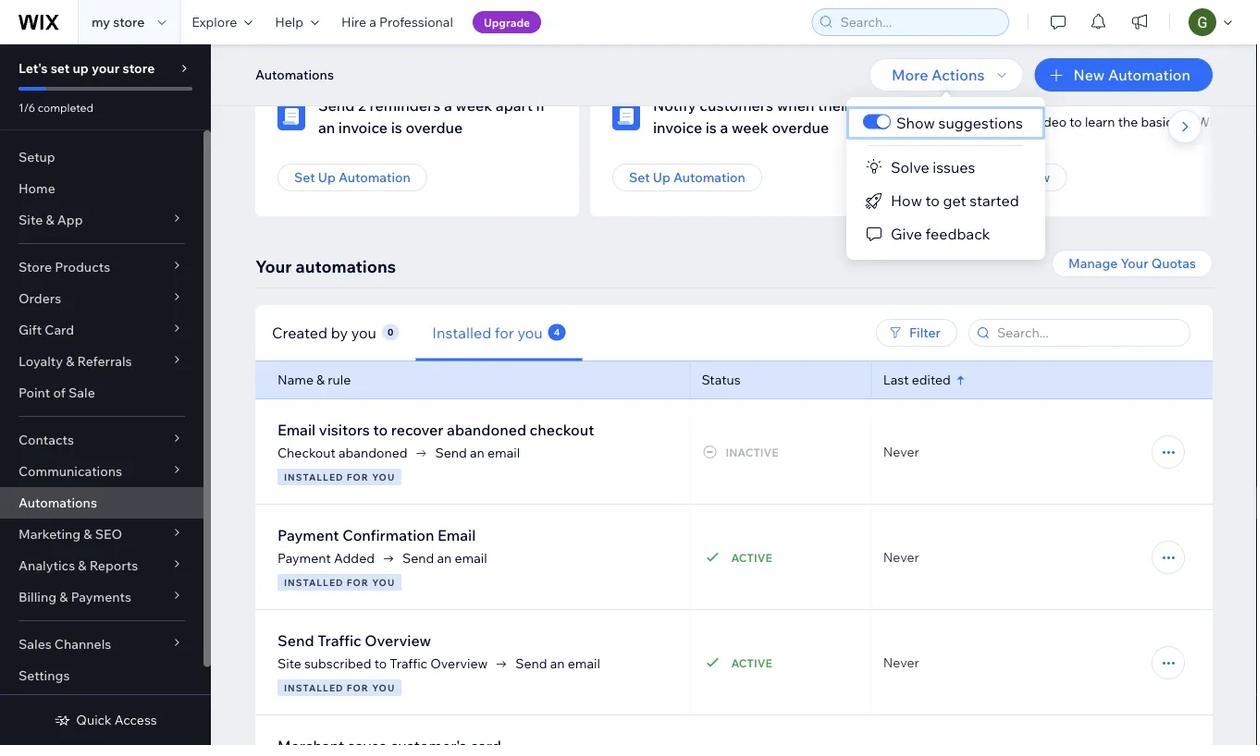 Task type: locate. For each thing, give the bounding box(es) containing it.
1 vertical spatial how
[[891, 192, 923, 210]]

traffic
[[318, 632, 362, 651], [390, 656, 428, 672]]

1 horizontal spatial week
[[732, 118, 769, 137]]

an for email
[[437, 551, 452, 567]]

week inside send 2 reminders a week apart if an invoice is overdue
[[456, 96, 493, 115]]

up down the notify
[[653, 169, 671, 186]]

contacts
[[19, 432, 74, 448]]

0 vertical spatial never
[[884, 444, 920, 460]]

2 set from the left
[[629, 169, 650, 186]]

&
[[46, 212, 54, 228], [66, 354, 74, 370], [317, 372, 325, 388], [84, 527, 92, 543], [78, 558, 87, 574], [59, 590, 68, 606]]

loyalty & referrals
[[19, 354, 132, 370]]

2 vertical spatial automations
[[19, 495, 97, 511]]

you
[[372, 472, 395, 483], [372, 577, 395, 589], [372, 683, 395, 694]]

0 vertical spatial site
[[19, 212, 43, 228]]

to for email visitors to recover abandoned checkout
[[373, 421, 388, 440]]

0 horizontal spatial category image
[[278, 103, 305, 131]]

2 payment from the top
[[278, 551, 331, 567]]

sales
[[19, 637, 52, 653]]

& left reports
[[78, 558, 87, 574]]

1 vertical spatial email
[[455, 551, 488, 567]]

2 vertical spatial you
[[372, 683, 395, 694]]

1 installed from the top
[[284, 472, 344, 483]]

filter button
[[876, 319, 958, 347]]

1 vertical spatial active
[[732, 657, 773, 671]]

never for send traffic overview
[[884, 655, 920, 671]]

0 vertical spatial installed
[[284, 472, 344, 483]]

to inside button
[[926, 192, 940, 210]]

automations down the new
[[1029, 88, 1116, 106]]

started
[[970, 192, 1020, 210]]

1 horizontal spatial automations
[[255, 67, 334, 83]]

manage
[[1069, 255, 1118, 272]]

automation inside button
[[1109, 66, 1191, 84]]

name & rule
[[278, 372, 351, 388]]

automation up basics
[[1109, 66, 1191, 84]]

1 vertical spatial payment
[[278, 551, 331, 567]]

an inside send 2 reminders a week apart if an invoice is overdue
[[318, 118, 335, 137]]

2 horizontal spatial email
[[568, 656, 601, 672]]

card
[[45, 322, 74, 338]]

set up automation down 2
[[294, 169, 411, 186]]

overdue
[[406, 118, 463, 137], [772, 118, 830, 137]]

billing
[[19, 590, 57, 606]]

1 vertical spatial never
[[884, 550, 920, 566]]

gift card
[[19, 322, 74, 338]]

0 horizontal spatial automation
[[339, 169, 411, 186]]

for
[[495, 323, 514, 342]]

explore
[[192, 14, 237, 30]]

gift card button
[[0, 315, 204, 346]]

0 horizontal spatial week
[[456, 96, 493, 115]]

0 vertical spatial week
[[456, 96, 493, 115]]

watch up issues
[[948, 114, 986, 130]]

for down subscribed
[[347, 683, 369, 694]]

automations link
[[0, 488, 204, 519]]

week down customers
[[732, 118, 769, 137]]

filter
[[910, 325, 941, 341]]

2 category image from the left
[[613, 103, 640, 131]]

invoice
[[339, 118, 388, 137], [653, 118, 703, 137]]

you down the site subscribed to traffic overview
[[372, 683, 395, 694]]

checkout
[[530, 421, 595, 440]]

installed
[[433, 323, 492, 342]]

1 horizontal spatial your
[[1121, 255, 1149, 272]]

1 vertical spatial you
[[372, 577, 395, 589]]

a inside notify customers when their invoice is a week overdue
[[721, 118, 729, 137]]

1 installed for you from the top
[[284, 472, 395, 483]]

let's
[[19, 60, 48, 76]]

0 vertical spatial send an email
[[435, 445, 520, 461]]

3 installed for you from the top
[[284, 683, 395, 694]]

is down customers
[[706, 118, 717, 137]]

0 horizontal spatial site
[[19, 212, 43, 228]]

watch up 'started'
[[981, 169, 1020, 186]]

you right for
[[518, 323, 543, 342]]

2 installed for you from the top
[[284, 577, 395, 589]]

1 vertical spatial send an email
[[403, 551, 488, 567]]

upgrade button
[[473, 11, 542, 33]]

is down reminders
[[391, 118, 402, 137]]

0 vertical spatial store
[[113, 14, 145, 30]]

1 horizontal spatial overdue
[[772, 118, 830, 137]]

site down home
[[19, 212, 43, 228]]

0 vertical spatial traffic
[[318, 632, 362, 651]]

1 horizontal spatial of
[[1183, 114, 1195, 130]]

your up created
[[255, 256, 292, 277]]

3 installed from the top
[[284, 683, 344, 694]]

2 vertical spatial installed
[[284, 683, 344, 694]]

installed down payment added
[[284, 577, 344, 589]]

overdue inside send 2 reminders a week apart if an invoice is overdue
[[406, 118, 463, 137]]

store right the your at the left top of the page
[[123, 60, 155, 76]]

0 horizontal spatial of
[[53, 385, 66, 401]]

0 vertical spatial search... field
[[835, 9, 1003, 35]]

installed for you down subscribed
[[284, 683, 395, 694]]

seo
[[95, 527, 122, 543]]

never for payment confirmation email
[[884, 550, 920, 566]]

1 vertical spatial watch
[[981, 169, 1020, 186]]

send an email for email
[[403, 551, 488, 567]]

1 vertical spatial store
[[123, 60, 155, 76]]

1 never from the top
[[884, 444, 920, 460]]

tab list
[[255, 305, 742, 361]]

active for send traffic overview
[[732, 657, 773, 671]]

hire
[[342, 14, 367, 30]]

2 vertical spatial email
[[568, 656, 601, 672]]

1 horizontal spatial up
[[653, 169, 671, 186]]

1 set up automation button from the left
[[278, 164, 427, 192]]

installed for you down the checkout abandoned
[[284, 472, 395, 483]]

2 horizontal spatial automation
[[1109, 66, 1191, 84]]

& inside popup button
[[78, 558, 87, 574]]

0 horizontal spatial how
[[891, 192, 923, 210]]

automations for automations button
[[255, 67, 334, 83]]

installed for you for visitors
[[284, 472, 395, 483]]

point
[[19, 385, 50, 401]]

0 vertical spatial active
[[732, 551, 773, 565]]

0 vertical spatial you
[[372, 472, 395, 483]]

1 horizontal spatial automations
[[1029, 88, 1116, 106]]

overdue down the when at top
[[772, 118, 830, 137]]

to right visitors
[[373, 421, 388, 440]]

& for loyalty
[[66, 354, 74, 370]]

0 vertical spatial email
[[488, 445, 520, 461]]

2 active from the top
[[732, 657, 773, 671]]

installed down checkout
[[284, 472, 344, 483]]

1 horizontal spatial invoice
[[653, 118, 703, 137]]

a right reminders
[[444, 96, 452, 115]]

email for payment confirmation email
[[455, 551, 488, 567]]

0 horizontal spatial you
[[351, 323, 377, 342]]

products
[[55, 259, 110, 275]]

invoice down 2
[[339, 118, 388, 137]]

1 vertical spatial installed for you
[[284, 577, 395, 589]]

0 horizontal spatial set up automation button
[[278, 164, 427, 192]]

feedback
[[926, 225, 991, 243]]

category image down automations button
[[278, 103, 305, 131]]

set up automation button
[[278, 164, 427, 192], [613, 164, 763, 192]]

0 vertical spatial overview
[[365, 632, 431, 651]]

& left app
[[46, 212, 54, 228]]

watch
[[948, 114, 986, 130], [981, 169, 1020, 186]]

2 set up automation from the left
[[629, 169, 746, 186]]

0 horizontal spatial email
[[455, 551, 488, 567]]

site for site subscribed to traffic overview
[[278, 656, 302, 672]]

1 is from the left
[[391, 118, 402, 137]]

a inside tip how to use automations watch a short video to learn the basics of wix automations
[[989, 114, 996, 130]]

week left apart
[[456, 96, 493, 115]]

search... field down "manage"
[[992, 320, 1185, 346]]

automations inside automations "link"
[[19, 495, 97, 511]]

to
[[983, 88, 997, 106], [1070, 114, 1083, 130], [926, 192, 940, 210], [373, 421, 388, 440], [375, 656, 387, 672]]

your
[[1121, 255, 1149, 272], [255, 256, 292, 277]]

0 horizontal spatial set up automation
[[294, 169, 411, 186]]

2 is from the left
[[706, 118, 717, 137]]

3 never from the top
[[884, 655, 920, 671]]

0 vertical spatial automations
[[1029, 88, 1116, 106]]

0 horizontal spatial your
[[255, 256, 292, 277]]

analytics & reports
[[19, 558, 138, 574]]

0 horizontal spatial traffic
[[318, 632, 362, 651]]

1 vertical spatial overview
[[431, 656, 488, 672]]

2 vertical spatial installed for you
[[284, 683, 395, 694]]

1 vertical spatial installed
[[284, 577, 344, 589]]

get
[[278, 67, 300, 81]]

quick
[[76, 713, 112, 729]]

& inside dropdown button
[[84, 527, 92, 543]]

store products button
[[0, 252, 204, 283]]

your left quotas
[[1121, 255, 1149, 272]]

& left the seo
[[84, 527, 92, 543]]

issues
[[933, 158, 976, 177]]

1 set from the left
[[294, 169, 315, 186]]

list
[[255, 50, 1258, 217]]

a left short
[[989, 114, 996, 130]]

reminders
[[370, 96, 441, 115]]

automations inside tip how to use automations watch a short video to learn the basics of wix automations
[[948, 131, 1025, 147]]

set
[[51, 60, 70, 76]]

traffic up subscribed
[[318, 632, 362, 651]]

& right loyalty
[[66, 354, 74, 370]]

0 horizontal spatial up
[[318, 169, 336, 186]]

automations inside automations button
[[255, 67, 334, 83]]

1 horizontal spatial email
[[438, 527, 476, 545]]

help
[[275, 14, 304, 30]]

customers
[[700, 96, 774, 115]]

new automation button
[[1035, 58, 1213, 92]]

0 vertical spatial how
[[948, 88, 979, 106]]

to down send traffic overview
[[375, 656, 387, 672]]

Search... field
[[835, 9, 1003, 35], [992, 320, 1185, 346]]

to for tip how to use automations watch a short video to learn the basics of wix automations
[[983, 88, 997, 106]]

installed down subscribed
[[284, 683, 344, 694]]

a down customers
[[721, 118, 729, 137]]

a
[[370, 14, 377, 30], [444, 96, 452, 115], [989, 114, 996, 130], [721, 118, 729, 137]]

0 vertical spatial of
[[1183, 114, 1195, 130]]

category image
[[278, 103, 305, 131], [613, 103, 640, 131]]

1 up from the left
[[318, 169, 336, 186]]

overdue down reminders
[[406, 118, 463, 137]]

1 payment from the top
[[278, 527, 339, 545]]

checkout abandoned
[[278, 445, 408, 461]]

1 horizontal spatial email
[[488, 445, 520, 461]]

1 horizontal spatial is
[[706, 118, 717, 137]]

1 you from the left
[[351, 323, 377, 342]]

0 horizontal spatial automations
[[296, 256, 396, 277]]

analytics
[[19, 558, 75, 574]]

1/6 completed
[[19, 100, 93, 114]]

set up automation down the notify
[[629, 169, 746, 186]]

you
[[351, 323, 377, 342], [518, 323, 543, 342]]

1 vertical spatial of
[[53, 385, 66, 401]]

1 vertical spatial for
[[347, 577, 369, 589]]

0 vertical spatial installed for you
[[284, 472, 395, 483]]

you down added
[[372, 577, 395, 589]]

send for email
[[403, 551, 434, 567]]

suggestions
[[939, 114, 1024, 132]]

2 you from the left
[[518, 323, 543, 342]]

0 horizontal spatial overdue
[[406, 118, 463, 137]]

2 never from the top
[[884, 550, 920, 566]]

1 horizontal spatial set
[[629, 169, 650, 186]]

how to get started
[[891, 192, 1020, 210]]

never
[[884, 444, 920, 460], [884, 550, 920, 566], [884, 655, 920, 671]]

to left use
[[983, 88, 997, 106]]

1 category image from the left
[[278, 103, 305, 131]]

tab list containing created by you
[[255, 305, 742, 361]]

how inside button
[[891, 192, 923, 210]]

1 horizontal spatial how
[[948, 88, 979, 106]]

0 horizontal spatial set
[[294, 169, 315, 186]]

0 vertical spatial automations
[[255, 67, 334, 83]]

1 for from the top
[[347, 472, 369, 483]]

0 horizontal spatial abandoned
[[339, 445, 408, 461]]

1 overdue from the left
[[406, 118, 463, 137]]

an for to
[[470, 445, 485, 461]]

email right confirmation
[[438, 527, 476, 545]]

an for overview
[[550, 656, 565, 672]]

1 your from the left
[[1121, 255, 1149, 272]]

1/6
[[19, 100, 35, 114]]

solve issues button
[[847, 151, 1046, 184]]

& right billing
[[59, 590, 68, 606]]

3 you from the top
[[372, 683, 395, 694]]

list containing how to use automations
[[255, 50, 1258, 217]]

installed for send
[[284, 683, 344, 694]]

menu
[[847, 106, 1046, 251]]

3 for from the top
[[347, 683, 369, 694]]

a inside send 2 reminders a week apart if an invoice is overdue
[[444, 96, 452, 115]]

2 installed from the top
[[284, 577, 344, 589]]

installed for you for traffic
[[284, 683, 395, 694]]

let's set up your store
[[19, 60, 155, 76]]

of left sale
[[53, 385, 66, 401]]

to left get
[[926, 192, 940, 210]]

1 horizontal spatial set up automation
[[629, 169, 746, 186]]

up up your automations
[[318, 169, 336, 186]]

0 horizontal spatial invoice
[[339, 118, 388, 137]]

installed for you down payment added
[[284, 577, 395, 589]]

email up checkout
[[278, 421, 316, 440]]

store right my
[[113, 14, 145, 30]]

marketing & seo
[[19, 527, 122, 543]]

0 horizontal spatial is
[[391, 118, 402, 137]]

0 vertical spatial payment
[[278, 527, 339, 545]]

2 vertical spatial never
[[884, 655, 920, 671]]

learn
[[1086, 114, 1116, 130]]

set up automation button for week
[[613, 164, 763, 192]]

2 you from the top
[[372, 577, 395, 589]]

1 invoice from the left
[[339, 118, 388, 137]]

0 horizontal spatial email
[[278, 421, 316, 440]]

site inside popup button
[[19, 212, 43, 228]]

set up automation button for an
[[278, 164, 427, 192]]

checkout
[[278, 445, 336, 461]]

for
[[347, 472, 369, 483], [347, 577, 369, 589], [347, 683, 369, 694]]

for down added
[[347, 577, 369, 589]]

traffic down send traffic overview
[[390, 656, 428, 672]]

set up automation button down the notify
[[613, 164, 763, 192]]

1 you from the top
[[372, 472, 395, 483]]

site left subscribed
[[278, 656, 302, 672]]

2 for from the top
[[347, 577, 369, 589]]

2 up from the left
[[653, 169, 671, 186]]

settings link
[[0, 661, 204, 692]]

1 vertical spatial automations
[[948, 131, 1025, 147]]

2 invoice from the left
[[653, 118, 703, 137]]

set up automation button down 2
[[278, 164, 427, 192]]

quick access
[[76, 713, 157, 729]]

short
[[999, 114, 1031, 130]]

2 vertical spatial for
[[347, 683, 369, 694]]

& for analytics
[[78, 558, 87, 574]]

& left rule at the left of page
[[317, 372, 325, 388]]

set for send 2 reminders a week apart if an invoice is overdue
[[294, 169, 315, 186]]

of left wix
[[1183, 114, 1195, 130]]

abandoned right the recover
[[447, 421, 527, 440]]

search... field up more in the top right of the page
[[835, 9, 1003, 35]]

more actions
[[892, 66, 985, 84]]

& inside dropdown button
[[66, 354, 74, 370]]

1 horizontal spatial you
[[518, 323, 543, 342]]

1 active from the top
[[732, 551, 773, 565]]

recover
[[391, 421, 444, 440]]

installed for payment
[[284, 577, 344, 589]]

show suggestions
[[897, 114, 1024, 132]]

automation down 2
[[339, 169, 411, 186]]

you for visitors
[[372, 472, 395, 483]]

1 vertical spatial week
[[732, 118, 769, 137]]

how down actions
[[948, 88, 979, 106]]

2 set up automation button from the left
[[613, 164, 763, 192]]

1 set up automation from the left
[[294, 169, 411, 186]]

& inside "dropdown button"
[[59, 590, 68, 606]]

quotas
[[1152, 255, 1197, 272]]

installed for email
[[284, 472, 344, 483]]

category image left the notify
[[613, 103, 640, 131]]

2 overdue from the left
[[772, 118, 830, 137]]

is
[[391, 118, 402, 137], [706, 118, 717, 137]]

automation
[[1109, 66, 1191, 84], [339, 169, 411, 186], [674, 169, 746, 186]]

set up automation for an
[[294, 169, 411, 186]]

automations up by
[[296, 256, 396, 277]]

1 horizontal spatial traffic
[[390, 656, 428, 672]]

send for overview
[[516, 656, 548, 672]]

setup link
[[0, 142, 204, 173]]

watch now
[[981, 169, 1051, 186]]

1 horizontal spatial set up automation button
[[613, 164, 763, 192]]

send an email
[[435, 445, 520, 461], [403, 551, 488, 567], [516, 656, 601, 672]]

2 vertical spatial send an email
[[516, 656, 601, 672]]

solve
[[891, 158, 930, 177]]

1 vertical spatial automations
[[296, 256, 396, 277]]

1 horizontal spatial automation
[[674, 169, 746, 186]]

you right by
[[351, 323, 377, 342]]

for for confirmation
[[347, 577, 369, 589]]

1 vertical spatial abandoned
[[339, 445, 408, 461]]

payment left added
[[278, 551, 331, 567]]

0 vertical spatial abandoned
[[447, 421, 527, 440]]

email for send traffic overview
[[568, 656, 601, 672]]

how up give
[[891, 192, 923, 210]]

2 horizontal spatial automations
[[948, 131, 1025, 147]]

active
[[732, 551, 773, 565], [732, 657, 773, 671]]

site
[[19, 212, 43, 228], [278, 656, 302, 672]]

automation down notify customers when their invoice is a week overdue at top right
[[674, 169, 746, 186]]

abandoned down visitors
[[339, 445, 408, 461]]

overdue inside notify customers when their invoice is a week overdue
[[772, 118, 830, 137]]

1 horizontal spatial site
[[278, 656, 302, 672]]

you for confirmation
[[372, 577, 395, 589]]

1 horizontal spatial category image
[[613, 103, 640, 131]]

0 vertical spatial watch
[[948, 114, 986, 130]]

installed
[[284, 472, 344, 483], [284, 577, 344, 589], [284, 683, 344, 694]]

payment up payment added
[[278, 527, 339, 545]]

send an email for overview
[[516, 656, 601, 672]]

you down the checkout abandoned
[[372, 472, 395, 483]]

never for email visitors to recover abandoned checkout
[[884, 444, 920, 460]]

0 horizontal spatial automations
[[19, 495, 97, 511]]

1 vertical spatial site
[[278, 656, 302, 672]]

0 vertical spatial for
[[347, 472, 369, 483]]

invoice down the notify
[[653, 118, 703, 137]]

sale
[[69, 385, 95, 401]]

for down the checkout abandoned
[[347, 472, 369, 483]]

sidebar element
[[0, 44, 211, 746]]

home link
[[0, 173, 204, 205]]

point of sale link
[[0, 378, 204, 409]]

notify
[[653, 96, 697, 115]]

& inside popup button
[[46, 212, 54, 228]]

status
[[702, 372, 741, 388]]

invoice inside notify customers when their invoice is a week overdue
[[653, 118, 703, 137]]



Task type: vqa. For each thing, say whether or not it's contained in the screenshot.


Task type: describe. For each thing, give the bounding box(es) containing it.
communications button
[[0, 456, 204, 488]]

settings
[[19, 668, 70, 684]]

up for send 2 reminders a week apart if an invoice is overdue
[[318, 169, 336, 186]]

edited
[[912, 372, 951, 388]]

professional
[[380, 14, 453, 30]]

watch inside tip how to use automations watch a short video to learn the basics of wix automations
[[948, 114, 986, 130]]

payment for payment confirmation email
[[278, 527, 339, 545]]

give feedback
[[891, 225, 991, 243]]

4
[[554, 327, 560, 338]]

site subscribed to traffic overview
[[278, 656, 488, 672]]

for for visitors
[[347, 472, 369, 483]]

site for site & app
[[19, 212, 43, 228]]

automation for send 2 reminders a week apart if an invoice is overdue
[[339, 169, 411, 186]]

is inside send 2 reminders a week apart if an invoice is overdue
[[391, 118, 402, 137]]

give
[[891, 225, 923, 243]]

1 vertical spatial email
[[438, 527, 476, 545]]

send traffic overview
[[278, 632, 431, 651]]

of inside sidebar element
[[53, 385, 66, 401]]

their
[[818, 96, 851, 115]]

invoice inside send 2 reminders a week apart if an invoice is overdue
[[339, 118, 388, 137]]

a right hire
[[370, 14, 377, 30]]

1 vertical spatial traffic
[[390, 656, 428, 672]]

automations inside tip how to use automations watch a short video to learn the basics of wix automations
[[1029, 88, 1116, 106]]

billing & payments button
[[0, 582, 204, 614]]

last
[[884, 372, 909, 388]]

subscribed
[[304, 656, 372, 672]]

site & app button
[[0, 205, 204, 236]]

confirmation
[[343, 527, 435, 545]]

send an email for to
[[435, 445, 520, 461]]

you for traffic
[[372, 683, 395, 694]]

contacts button
[[0, 425, 204, 456]]

to left learn
[[1070, 114, 1083, 130]]

you for installed for you
[[518, 323, 543, 342]]

referrals
[[77, 354, 132, 370]]

installed for you for confirmation
[[284, 577, 395, 589]]

upgrade
[[484, 15, 530, 29]]

store inside sidebar element
[[123, 60, 155, 76]]

actions
[[932, 66, 985, 84]]

tip how to use automations watch a short video to learn the basics of wix automations
[[948, 67, 1220, 147]]

channels
[[54, 637, 111, 653]]

automations for automations "link"
[[19, 495, 97, 511]]

your automations
[[255, 256, 396, 277]]

get paid on time
[[278, 67, 378, 81]]

your inside button
[[1121, 255, 1149, 272]]

created
[[272, 323, 328, 342]]

app
[[57, 212, 83, 228]]

of inside tip how to use automations watch a short video to learn the basics of wix automations
[[1183, 114, 1195, 130]]

email for email visitors to recover abandoned checkout
[[488, 445, 520, 461]]

to for site subscribed to traffic overview
[[375, 656, 387, 672]]

help button
[[264, 0, 330, 44]]

& for billing
[[59, 590, 68, 606]]

gift
[[19, 322, 42, 338]]

when
[[777, 96, 815, 115]]

how inside tip how to use automations watch a short video to learn the basics of wix automations
[[948, 88, 979, 106]]

video
[[1034, 114, 1067, 130]]

apart
[[496, 96, 533, 115]]

automation for notify customers when their invoice is a week overdue
[[674, 169, 746, 186]]

store
[[19, 259, 52, 275]]

by
[[331, 323, 348, 342]]

is inside notify customers when their invoice is a week overdue
[[706, 118, 717, 137]]

solve issues
[[891, 158, 976, 177]]

& for marketing
[[84, 527, 92, 543]]

show
[[897, 114, 936, 132]]

& for site
[[46, 212, 54, 228]]

basics
[[1142, 114, 1180, 130]]

get
[[944, 192, 967, 210]]

& for name
[[317, 372, 325, 388]]

quick access button
[[54, 713, 157, 729]]

on
[[331, 67, 349, 81]]

name
[[278, 372, 314, 388]]

your
[[92, 60, 120, 76]]

watch inside button
[[981, 169, 1020, 186]]

hire a professional link
[[330, 0, 465, 44]]

week inside notify customers when their invoice is a week overdue
[[732, 118, 769, 137]]

manage your quotas button
[[1052, 250, 1213, 278]]

set up automation for week
[[629, 169, 746, 186]]

new
[[1074, 66, 1105, 84]]

send for to
[[435, 445, 467, 461]]

up for notify customers when their invoice is a week overdue
[[653, 169, 671, 186]]

you for created by you
[[351, 323, 377, 342]]

active for payment confirmation email
[[732, 551, 773, 565]]

email visitors to recover abandoned checkout
[[278, 421, 595, 440]]

tip
[[948, 67, 965, 81]]

1 horizontal spatial abandoned
[[447, 421, 527, 440]]

created by you
[[272, 323, 377, 342]]

payments
[[71, 590, 131, 606]]

loyalty
[[19, 354, 63, 370]]

more actions button
[[870, 58, 1024, 92]]

automations button
[[246, 61, 343, 89]]

2 your from the left
[[255, 256, 292, 277]]

communications
[[19, 464, 122, 480]]

category image for send
[[278, 103, 305, 131]]

sales channels
[[19, 637, 111, 653]]

access
[[115, 713, 157, 729]]

0 vertical spatial email
[[278, 421, 316, 440]]

site & app
[[19, 212, 83, 228]]

orders
[[19, 291, 61, 307]]

the
[[1119, 114, 1139, 130]]

up
[[73, 60, 89, 76]]

1 vertical spatial search... field
[[992, 320, 1185, 346]]

send inside send 2 reminders a week apart if an invoice is overdue
[[318, 96, 355, 115]]

more
[[892, 66, 929, 84]]

my
[[92, 14, 110, 30]]

for for traffic
[[347, 683, 369, 694]]

payment for payment added
[[278, 551, 331, 567]]

loyalty & referrals button
[[0, 346, 204, 378]]

sales channels button
[[0, 629, 204, 661]]

category image for notify
[[613, 103, 640, 131]]

marketing & seo button
[[0, 519, 204, 551]]

now
[[1023, 169, 1051, 186]]

payment added
[[278, 551, 375, 567]]

paid
[[302, 67, 328, 81]]

menu containing show suggestions
[[847, 106, 1046, 251]]

manage your quotas
[[1069, 255, 1197, 272]]

set for notify customers when their invoice is a week overdue
[[629, 169, 650, 186]]

reports
[[89, 558, 138, 574]]



